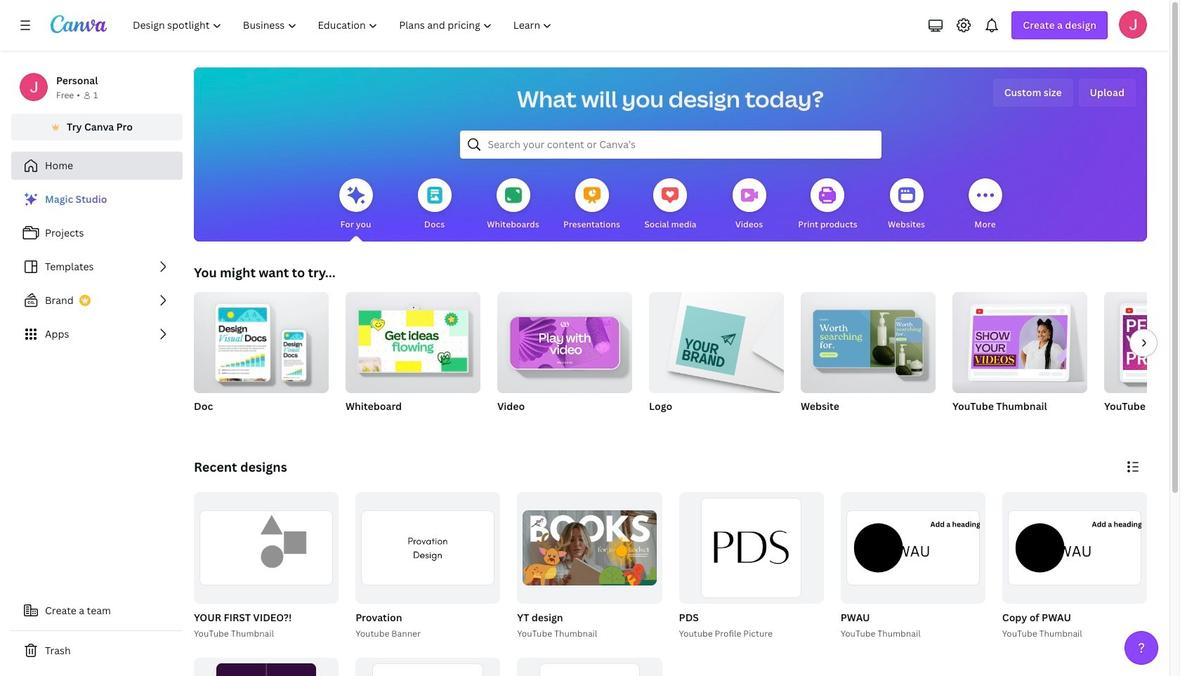 Task type: describe. For each thing, give the bounding box(es) containing it.
james peterson image
[[1119, 11, 1147, 39]]

Search search field
[[488, 131, 853, 158]]



Task type: vqa. For each thing, say whether or not it's contained in the screenshot.
search search field
yes



Task type: locate. For each thing, give the bounding box(es) containing it.
group
[[346, 287, 480, 431], [346, 287, 480, 393], [497, 287, 632, 431], [497, 287, 632, 393], [649, 287, 784, 431], [649, 287, 784, 393], [801, 287, 936, 431], [801, 287, 936, 393], [952, 287, 1087, 431], [952, 287, 1087, 393], [194, 292, 329, 431], [1104, 292, 1180, 431], [1104, 292, 1180, 393], [191, 492, 339, 641], [353, 492, 500, 641], [356, 492, 500, 604], [514, 492, 662, 641], [517, 492, 662, 604], [676, 492, 824, 641], [679, 492, 824, 604], [838, 492, 985, 641], [841, 492, 985, 604], [999, 492, 1147, 641], [1002, 492, 1147, 604], [194, 658, 339, 676], [356, 658, 500, 676], [517, 658, 662, 676]]

list
[[11, 185, 183, 348]]

None search field
[[460, 131, 881, 159]]

top level navigation element
[[124, 11, 564, 39]]



